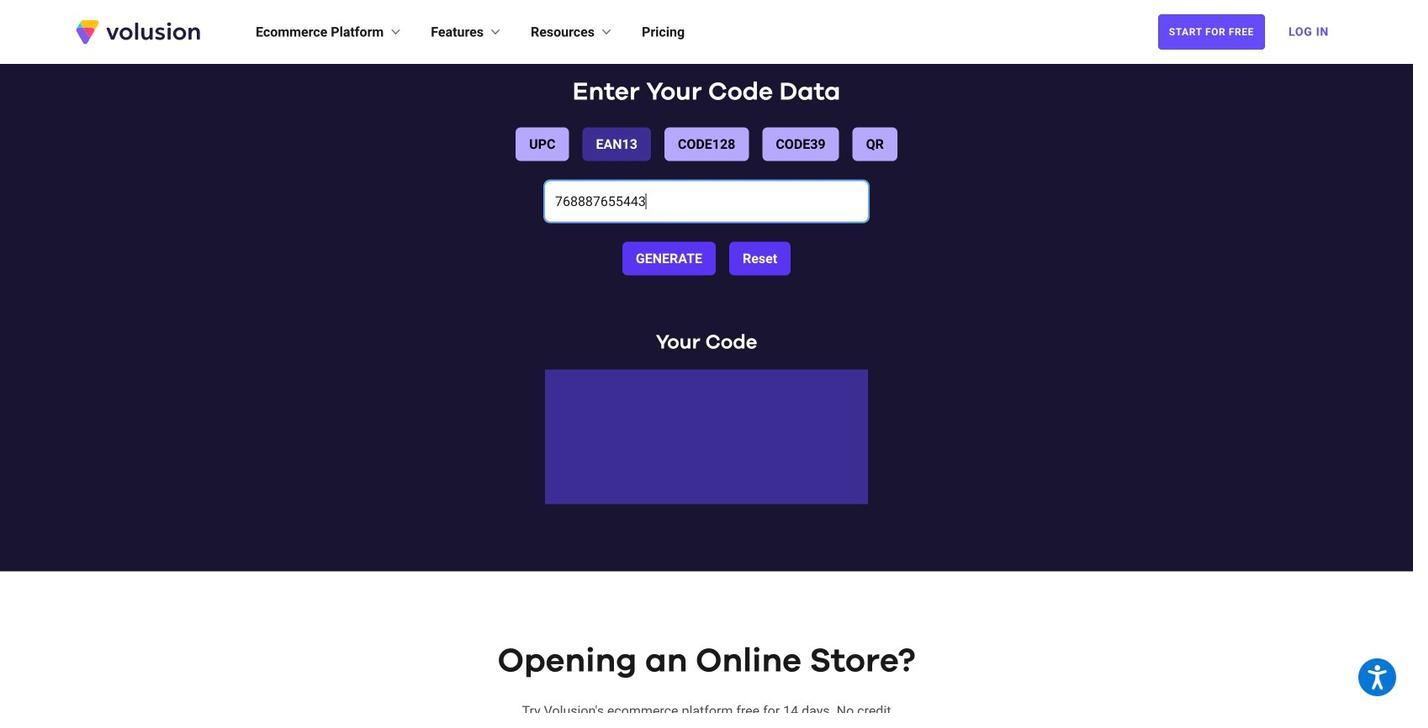Task type: describe. For each thing, give the bounding box(es) containing it.
Code Data (#) text field
[[545, 181, 869, 222]]



Task type: locate. For each thing, give the bounding box(es) containing it.
open accessibe: accessibility options, statement and help image
[[1369, 666, 1388, 690]]



Task type: vqa. For each thing, say whether or not it's contained in the screenshot.
Code Data (#) text field at the top
yes



